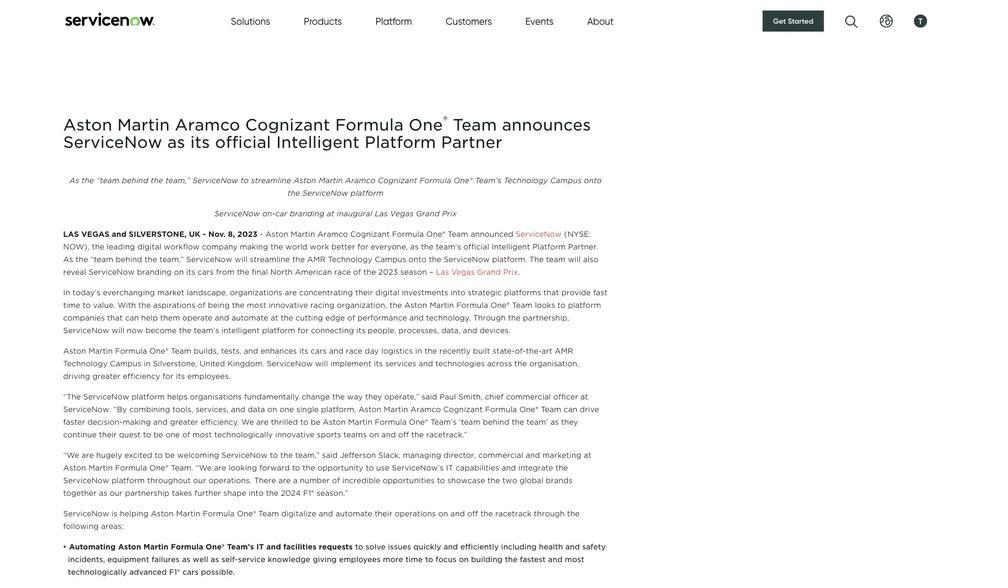 Task type: vqa. For each thing, say whether or not it's contained in the screenshot.
behind
yes



Task type: locate. For each thing, give the bounding box(es) containing it.
0 horizontal spatial for
[[163, 372, 174, 381]]

"the
[[63, 393, 81, 402]]

2023
[[238, 230, 258, 239], [379, 268, 398, 277]]

through
[[534, 510, 565, 519]]

cutting
[[296, 314, 323, 323]]

automate up intelligent
[[232, 314, 268, 323]]

commercial inside "we are hugely excited to be welcoming servicenow to the team," said jefferson slack, managing director, commercial and marketing at aston martin formula one® team. "we are looking forward to the opportunity to use servicenow's it capabilities and integrate the servicenow platform throughout our operations. there are a number of incredible opportunities to showcase the two global brands together as our partnership takes further shape into the 2024 f1® season."
[[479, 451, 524, 460]]

enhances
[[261, 347, 297, 356]]

that down value.
[[107, 314, 123, 323]]

be down single
[[311, 418, 321, 427]]

1 horizontal spatial greater
[[170, 418, 198, 427]]

can inside in today's everchanging market landscape, organizations are concentrating their digital investments into strategic platforms that provide fast time to value. with the aspirations of being the most innovative racing organization, the aston martin formula one® team looks to platform companies that can help them operate and automate at the cutting edge of performance and technology. through the partnership, servicenow will now become the team's intelligent platform for connecting its people, processes, data, and devices.
[[125, 314, 139, 323]]

is
[[112, 510, 118, 519]]

and
[[112, 230, 126, 239], [215, 314, 229, 323], [410, 314, 424, 323], [463, 326, 478, 335], [244, 347, 258, 356], [329, 347, 344, 356], [419, 359, 433, 368], [231, 405, 246, 414], [153, 418, 168, 427], [382, 431, 396, 440], [526, 451, 540, 460], [502, 464, 516, 473], [319, 510, 333, 519], [451, 510, 465, 519], [267, 543, 281, 552], [444, 543, 458, 552], [566, 543, 580, 552], [548, 555, 563, 564]]

they down officer
[[562, 418, 578, 427]]

0 horizontal spatial ‑
[[203, 230, 206, 239]]

streamline up on‑car
[[251, 176, 291, 185]]

said inside "we are hugely excited to be welcoming servicenow to the team," said jefferson slack, managing director, commercial and marketing at aston martin formula one® team. "we are looking forward to the opportunity to use servicenow's it capabilities and integrate the servicenow platform throughout our operations. there are a number of incredible opportunities to showcase the two global brands together as our partnership takes further shape into the 2024 f1® season."
[[322, 451, 338, 460]]

branding up market
[[137, 268, 172, 277]]

servicenow's
[[392, 464, 444, 473]]

0 horizontal spatial off
[[398, 431, 409, 440]]

2 horizontal spatial most
[[565, 555, 585, 564]]

"we
[[63, 451, 79, 460], [196, 464, 212, 473]]

digital down silverstone,
[[137, 243, 162, 251]]

2 vertical spatial campus
[[110, 359, 141, 368]]

time down in
[[63, 301, 80, 310]]

1 vertical spatial race
[[346, 347, 363, 356]]

1 vertical spatial amr
[[555, 347, 574, 356]]

at inside in today's everchanging market landscape, organizations are concentrating their digital investments into strategic platforms that provide fast time to value. with the aspirations of being the most innovative racing organization, the aston martin formula one® team looks to platform companies that can help them operate and automate at the cutting edge of performance and technology. through the partnership, servicenow will now become the team's intelligent platform for connecting its people, processes, data, and devices.
[[271, 314, 278, 323]]

1 vertical spatial intelligent
[[492, 243, 530, 251]]

processes,
[[399, 326, 439, 335]]

0 horizontal spatial "we
[[63, 451, 79, 460]]

their inside in today's everchanging market landscape, organizations are concentrating their digital investments into strategic platforms that provide fast time to value. with the aspirations of being the most innovative racing organization, the aston martin formula one® team looks to platform companies that can help them operate and automate at the cutting edge of performance and technology. through the partnership, servicenow will now become the team's intelligent platform for connecting its people, processes, data, and devices.
[[356, 288, 373, 297]]

their left operations
[[375, 510, 393, 519]]

0 vertical spatial their
[[356, 288, 373, 297]]

0 vertical spatial f1®
[[303, 489, 314, 498]]

incidents,
[[68, 555, 105, 564]]

commercial inside the "the servicenow platform helps organisations fundamentally change the way they operate," said paul smith, chief commercial officer at servicenow. "by combining tools, services, and data on one single platform, aston martin aramco cognizant formula one® team can drive faster decision‑making and greater efficiency. we are thrilled to be aston martin formula one® team's 'team behind the team' as they continue their quest to be one of most technologically innovative sports teams on and off the racetrack."
[[506, 393, 551, 402]]

campus inside aston martin formula one® team builds, tests, and enhances its cars and race day logistics in the recently built state‑of‑the‑art amr technology campus in silverstone, united kingdom. servicenow will implement its services and technologies across the organisation, driving greater efficiency for its employees.
[[110, 359, 141, 368]]

"we are hugely excited to be welcoming servicenow to the team," said jefferson slack, managing director, commercial and marketing at aston martin formula one® team. "we are looking forward to the opportunity to use servicenow's it capabilities and integrate the servicenow platform throughout our operations. there are a number of incredible opportunities to showcase the two global brands together as our partnership takes further shape into the 2024 f1® season."
[[63, 451, 592, 498]]

for down cutting
[[298, 326, 309, 335]]

that up the looks
[[544, 288, 559, 297]]

onto
[[584, 176, 602, 185], [409, 255, 427, 264]]

2 horizontal spatial for
[[358, 243, 369, 251]]

1 vertical spatial technologically
[[68, 568, 127, 577]]

cars down "well"
[[183, 568, 199, 577]]

0 vertical spatial cars
[[198, 268, 214, 277]]

technology
[[504, 176, 548, 185], [328, 255, 373, 264], [63, 359, 108, 368]]

onto inside (nyse: now), the leading digital workflow company making the world work better for everyone, as the team's official intelligent platform partner. as the "team behind the team," servicenow will streamline the amr technology campus onto the servicenow platform. the team will also reveal servicenow branding on its cars from the final north american race of the 2023 season –
[[409, 255, 427, 264]]

value.
[[93, 301, 115, 310]]

(nyse:
[[564, 230, 591, 239]]

1 vertical spatial it
[[257, 543, 264, 552]]

0 vertical spatial innovative
[[269, 301, 308, 310]]

0 vertical spatial 2023
[[238, 230, 258, 239]]

1 vertical spatial greater
[[170, 418, 198, 427]]

team down 'platforms'
[[512, 301, 533, 310]]

cars down 'connecting'
[[311, 347, 327, 356]]

technologically down we
[[214, 431, 273, 440]]

products button
[[304, 14, 342, 28]]

its inside "team announces servicenow as its official intelligent platform partner"
[[190, 132, 210, 151]]

can up now
[[125, 314, 139, 323]]

team,"
[[166, 176, 190, 185], [160, 255, 184, 264], [295, 451, 320, 460]]

"we down the welcoming
[[196, 464, 212, 473]]

team left the digitalize
[[259, 510, 279, 519]]

1 horizontal spatial said
[[422, 393, 437, 402]]

welcoming
[[177, 451, 219, 460]]

technologically
[[214, 431, 273, 440], [68, 568, 127, 577]]

1 vertical spatial cars
[[311, 347, 327, 356]]

said for operate,"
[[422, 393, 437, 402]]

digital up performance
[[376, 288, 400, 297]]

off inside the "the servicenow platform helps organisations fundamentally change the way they operate," said paul smith, chief commercial officer at servicenow. "by combining tools, services, and data on one single platform, aston martin aramco cognizant formula one® team can drive faster decision‑making and greater efficiency. we are thrilled to be aston martin formula one® team's 'team behind the team' as they continue their quest to be one of most technologically innovative sports teams on and off the racetrack."
[[398, 431, 409, 440]]

in down "processes," at the left bottom
[[416, 347, 422, 356]]

of
[[353, 268, 361, 277], [198, 301, 206, 310], [347, 314, 355, 323], [182, 431, 190, 440], [332, 476, 340, 485]]

1 horizontal spatial their
[[356, 288, 373, 297]]

time inside in today's everchanging market landscape, organizations are concentrating their digital investments into strategic platforms that provide fast time to value. with the aspirations of being the most innovative racing organization, the aston martin formula one® team looks to platform companies that can help them operate and automate at the cutting edge of performance and technology. through the partnership, servicenow will now become the team's intelligent platform for connecting its people, processes, data, and devices.
[[63, 301, 80, 310]]

off inside 'servicenow is helping aston martin formula one® team digitalize and automate their operations on and off the racetrack through the following areas:'
[[468, 510, 478, 519]]

0 horizontal spatial one
[[166, 431, 180, 440]]

2 vertical spatial cars
[[183, 568, 199, 577]]

everyone,
[[371, 243, 408, 251]]

for down silverstone,
[[163, 372, 174, 381]]

into left the strategic
[[451, 288, 466, 297]]

greater right driving
[[92, 372, 121, 381]]

platform up inaugural
[[351, 189, 384, 198]]

0 vertical spatial intelligent
[[276, 132, 360, 151]]

formula inside aston martin aramco cognizant formula one ®
[[335, 115, 404, 134]]

team inside in today's everchanging market landscape, organizations are concentrating their digital investments into strategic platforms that provide fast time to value. with the aspirations of being the most innovative racing organization, the aston martin formula one® team looks to platform companies that can help them operate and automate at the cutting edge of performance and technology. through the partnership, servicenow will now become the team's intelligent platform for connecting its people, processes, data, and devices.
[[512, 301, 533, 310]]

of up "season.""
[[332, 476, 340, 485]]

are down north
[[285, 288, 297, 297]]

most
[[247, 301, 266, 310], [193, 431, 212, 440], [565, 555, 585, 564]]

las right inaugural
[[375, 209, 388, 218]]

2 vertical spatial technology
[[63, 359, 108, 368]]

0 vertical spatial campus
[[551, 176, 582, 185]]

platform up partnership
[[112, 476, 145, 485]]

events button
[[526, 14, 554, 28]]

0 vertical spatial official
[[215, 132, 271, 151]]

to inside as the "team behind the team," servicenow to streamline aston martin aramco cognizant formula one® team's technology campus onto the servicenow platform
[[241, 176, 249, 185]]

operations
[[395, 510, 436, 519]]

into
[[451, 288, 466, 297], [249, 489, 264, 498]]

innovative up cutting
[[269, 301, 308, 310]]

platform
[[351, 189, 384, 198], [568, 301, 602, 310], [262, 326, 295, 335], [132, 393, 165, 402], [112, 476, 145, 485]]

intelligent inside "team announces servicenow as its official intelligent platform partner"
[[276, 132, 360, 151]]

director,
[[444, 451, 476, 460]]

1 horizontal spatial intelligent
[[492, 243, 530, 251]]

0 vertical spatial technologically
[[214, 431, 273, 440]]

martin inside as the "team behind the team," servicenow to streamline aston martin aramco cognizant formula one® team's technology campus onto the servicenow platform
[[319, 176, 343, 185]]

technologically down incidents,
[[68, 568, 127, 577]]

official inside (nyse: now), the leading digital workflow company making the world work better for everyone, as the team's official intelligent platform partner. as the "team behind the team," servicenow will streamline the amr technology campus onto the servicenow platform. the team will also reveal servicenow branding on its cars from the final north american race of the 2023 season –
[[464, 243, 490, 251]]

can down officer
[[564, 405, 578, 414]]

to solve issues quickly and efficiently including health and safety incidents, equipment failures as well as self‑service knowledge giving employees more time to focus on building the fastest and most technologically advanced f1® cars possible.
[[68, 543, 606, 577]]

"team inside (nyse: now), the leading digital workflow company making the world work better for everyone, as the team's official intelligent platform partner. as the "team behind the team," servicenow will streamline the amr technology campus onto the servicenow platform. the team will also reveal servicenow branding on its cars from the final north american race of the 2023 season –
[[91, 255, 113, 264]]

at right marketing
[[584, 451, 592, 460]]

0 vertical spatial platform
[[376, 15, 412, 27]]

0 vertical spatial team,"
[[166, 176, 190, 185]]

at inside "we are hugely excited to be welcoming servicenow to the team," said jefferson slack, managing director, commercial and marketing at aston martin formula one® team. "we are looking forward to the opportunity to use servicenow's it capabilities and integrate the servicenow platform throughout our operations. there are a number of incredible opportunities to showcase the two global brands together as our partnership takes further shape into the 2024 f1® season."
[[584, 451, 592, 460]]

1 horizontal spatial our
[[193, 476, 206, 485]]

0 vertical spatial streamline
[[251, 176, 291, 185]]

servicenow inside the "the servicenow platform helps organisations fundamentally change the way they operate," said paul smith, chief commercial officer at servicenow. "by combining tools, services, and data on one single platform, aston martin aramco cognizant formula one® team can drive faster decision‑making and greater efficiency. we are thrilled to be aston martin formula one® team's 'team behind the team' as they continue their quest to be one of most technologically innovative sports teams on and off the racetrack."
[[83, 393, 129, 402]]

facilities
[[284, 543, 317, 552]]

of up the welcoming
[[182, 431, 190, 440]]

2023 up making
[[238, 230, 258, 239]]

1 horizontal spatial that
[[544, 288, 559, 297]]

0 vertical spatial vegas
[[390, 209, 414, 218]]

connecting
[[311, 326, 354, 335]]

cognizant inside aston martin aramco cognizant formula one ®
[[245, 115, 330, 134]]

be up team.
[[165, 451, 175, 460]]

one® up throughout
[[149, 464, 169, 473]]

team.
[[171, 464, 193, 473]]

recently
[[440, 347, 471, 356]]

2 horizontal spatial team's
[[475, 176, 502, 185]]

1 horizontal spatial into
[[451, 288, 466, 297]]

looks
[[535, 301, 556, 310]]

its inside in today's everchanging market landscape, organizations are concentrating their digital investments into strategic platforms that provide fast time to value. with the aspirations of being the most innovative racing organization, the aston martin formula one® team looks to platform companies that can help them operate and automate at the cutting edge of performance and technology. through the partnership, servicenow will now become the team's intelligent platform for connecting its people, processes, data, and devices.
[[357, 326, 366, 335]]

servicenow link
[[516, 230, 562, 239]]

aston inside aston martin aramco cognizant formula one ®
[[63, 115, 112, 134]]

showcase
[[448, 476, 485, 485]]

one® inside 'servicenow is helping aston martin formula one® team digitalize and automate their operations on and off the racetrack through the following areas:'
[[237, 510, 256, 519]]

said inside the "the servicenow platform helps organisations fundamentally change the way they operate," said paul smith, chief commercial officer at servicenow. "by combining tools, services, and data on one single platform, aston martin aramco cognizant formula one® team can drive faster decision‑making and greater efficiency. we are thrilled to be aston martin formula one® team's 'team behind the team' as they continue their quest to be one of most technologically innovative sports teams on and off the racetrack."
[[422, 393, 437, 402]]

0 horizontal spatial in
[[144, 359, 151, 368]]

landscape,
[[187, 288, 228, 297]]

aramco inside the "the servicenow platform helps organisations fundamentally change the way they operate," said paul smith, chief commercial officer at servicenow. "by combining tools, services, and data on one single platform, aston martin aramco cognizant formula one® team can drive faster decision‑making and greater efficiency. we are thrilled to be aston martin formula one® team's 'team behind the team' as they continue their quest to be one of most technologically innovative sports teams on and off the racetrack."
[[411, 405, 441, 414]]

behind inside as the "team behind the team," servicenow to streamline aston martin aramco cognizant formula one® team's technology campus onto the servicenow platform
[[122, 176, 148, 185]]

martin inside in today's everchanging market landscape, organizations are concentrating their digital investments into strategic platforms that provide fast time to value. with the aspirations of being the most innovative racing organization, the aston martin formula one® team looks to platform companies that can help them operate and automate at the cutting edge of performance and technology. through the partnership, servicenow will now become the team's intelligent platform for connecting its people, processes, data, and devices.
[[430, 301, 454, 310]]

las right the –
[[436, 268, 449, 277]]

on inside to solve issues quickly and efficiently including health and safety incidents, equipment failures as well as self‑service knowledge giving employees more time to focus on building the fastest and most technologically advanced f1® cars possible.
[[459, 555, 469, 564]]

off down showcase
[[468, 510, 478, 519]]

1 horizontal spatial official
[[464, 243, 490, 251]]

campus
[[551, 176, 582, 185], [375, 255, 407, 264], [110, 359, 141, 368]]

team's up racetrack."
[[431, 418, 457, 427]]

are inside in today's everchanging market landscape, organizations are concentrating their digital investments into strategic platforms that provide fast time to value. with the aspirations of being the most innovative racing organization, the aston martin formula one® team looks to platform companies that can help them operate and automate at the cutting edge of performance and technology. through the partnership, servicenow will now become the team's intelligent platform for connecting its people, processes, data, and devices.
[[285, 288, 297, 297]]

one
[[280, 405, 294, 414], [166, 431, 180, 440]]

will
[[235, 255, 248, 264], [568, 255, 581, 264], [112, 326, 124, 335], [315, 359, 328, 368]]

.
[[518, 268, 520, 277]]

most up the welcoming
[[193, 431, 212, 440]]

cognizant
[[245, 115, 330, 134], [378, 176, 417, 185], [350, 230, 390, 239], [444, 405, 483, 414]]

aston inside as the "team behind the team," servicenow to streamline aston martin aramco cognizant formula one® team's technology campus onto the servicenow platform
[[294, 176, 316, 185]]

said for team,"
[[322, 451, 338, 460]]

team's inside in today's everchanging market landscape, organizations are concentrating their digital investments into strategic platforms that provide fast time to value. with the aspirations of being the most innovative racing organization, the aston martin formula one® team looks to platform companies that can help them operate and automate at the cutting edge of performance and technology. through the partnership, servicenow will now become the team's intelligent platform for connecting its people, processes, data, and devices.
[[194, 326, 219, 335]]

day
[[365, 347, 379, 356]]

our up 'further'
[[193, 476, 206, 485]]

and up implement
[[329, 347, 344, 356]]

north
[[270, 268, 293, 277]]

0 vertical spatial "team
[[96, 176, 120, 185]]

1 horizontal spatial vegas
[[452, 268, 475, 277]]

amr up the american on the left top
[[307, 255, 326, 264]]

one up thrilled
[[280, 405, 294, 414]]

aston inside 'servicenow is helping aston martin formula one® team digitalize and automate their operations on and off the racetrack through the following areas:'
[[151, 510, 174, 519]]

0 vertical spatial team's
[[475, 176, 502, 185]]

amr up organisation,
[[555, 347, 574, 356]]

formula inside "we are hugely excited to be welcoming servicenow to the team," said jefferson slack, managing director, commercial and marketing at aston martin formula one® team. "we are looking forward to the opportunity to use servicenow's it capabilities and integrate the servicenow platform throughout our operations. there are a number of incredible opportunities to showcase the two global brands together as our partnership takes further shape into the 2024 f1® season."
[[115, 464, 147, 473]]

and down being
[[215, 314, 229, 323]]

in up 'efficiency'
[[144, 359, 151, 368]]

intelligent up as the "team behind the team," servicenow to streamline aston martin aramco cognizant formula one® team's technology campus onto the servicenow platform
[[276, 132, 360, 151]]

operations.
[[209, 476, 252, 485]]

one® down the shape
[[237, 510, 256, 519]]

cognizant inside the "the servicenow platform helps organisations fundamentally change the way they operate," said paul smith, chief commercial officer at servicenow. "by combining tools, services, and data on one single platform, aston martin aramco cognizant formula one® team can drive faster decision‑making and greater efficiency. we are thrilled to be aston martin formula one® team's 'team behind the team' as they continue their quest to be one of most technologically innovative sports teams on and off the racetrack."
[[444, 405, 483, 414]]

team's down "operate"
[[194, 326, 219, 335]]

martin inside aston martin formula one® team builds, tests, and enhances its cars and race day logistics in the recently built state‑of‑the‑art amr technology campus in silverstone, united kingdom. servicenow will implement its services and technologies across the organisation, driving greater efficiency for its employees.
[[88, 347, 113, 356]]

its inside (nyse: now), the leading digital workflow company making the world work better for everyone, as the team's official intelligent platform partner. as the "team behind the team," servicenow will streamline the amr technology campus onto the servicenow platform. the team will also reveal servicenow branding on its cars from the final north american race of the 2023 season –
[[186, 268, 195, 277]]

1 horizontal spatial one
[[280, 405, 294, 414]]

technologically inside the "the servicenow platform helps organisations fundamentally change the way they operate," said paul smith, chief commercial officer at servicenow. "by combining tools, services, and data on one single platform, aston martin aramco cognizant formula one® team can drive faster decision‑making and greater efficiency. we are thrilled to be aston martin formula one® team's 'team behind the team' as they continue their quest to be one of most technologically innovative sports teams on and off the racetrack."
[[214, 431, 273, 440]]

0 vertical spatial time
[[63, 301, 80, 310]]

it down director,
[[446, 464, 454, 473]]

greater down tools,
[[170, 418, 198, 427]]

servicenow
[[63, 132, 162, 151], [193, 176, 238, 185], [303, 189, 348, 198], [214, 209, 260, 218], [516, 230, 562, 239], [186, 255, 232, 264], [444, 255, 490, 264], [89, 268, 135, 277], [63, 326, 109, 335], [267, 359, 313, 368], [83, 393, 129, 402], [222, 451, 268, 460], [63, 476, 109, 485], [63, 510, 109, 519]]

0 horizontal spatial team's
[[194, 326, 219, 335]]

0 vertical spatial they
[[365, 393, 382, 402]]

them
[[160, 314, 180, 323]]

1 vertical spatial automate
[[336, 510, 372, 519]]

will down making
[[235, 255, 248, 264]]

1 horizontal spatial off
[[468, 510, 478, 519]]

0 horizontal spatial intelligent
[[276, 132, 360, 151]]

servicenow inside in today's everchanging market landscape, organizations are concentrating their digital investments into strategic platforms that provide fast time to value. with the aspirations of being the most innovative racing organization, the aston martin formula one® team looks to platform companies that can help them operate and automate at the cutting edge of performance and technology. through the partnership, servicenow will now become the team's intelligent platform for connecting its people, processes, data, and devices.
[[63, 326, 109, 335]]

and right data, at the bottom of the page
[[463, 326, 478, 335]]

vegas up the strategic
[[452, 268, 475, 277]]

1 horizontal spatial be
[[165, 451, 175, 460]]

be inside "we are hugely excited to be welcoming servicenow to the team," said jefferson slack, managing director, commercial and marketing at aston martin formula one® team. "we are looking forward to the opportunity to use servicenow's it capabilities and integrate the servicenow platform throughout our operations. there are a number of incredible opportunities to showcase the two global brands together as our partnership takes further shape into the 2024 f1® season."
[[165, 451, 175, 460]]

2024
[[281, 489, 301, 498]]

team's up las vegas grand prix link
[[436, 243, 461, 251]]

‑ right uk
[[203, 230, 206, 239]]

aston inside "we are hugely excited to be welcoming servicenow to the team," said jefferson slack, managing director, commercial and marketing at aston martin formula one® team. "we are looking forward to the opportunity to use servicenow's it capabilities and integrate the servicenow platform throughout our operations. there are a number of incredible opportunities to showcase the two global brands together as our partnership takes further shape into the 2024 f1® season."
[[63, 464, 86, 473]]

0 vertical spatial for
[[358, 243, 369, 251]]

digital inside (nyse: now), the leading digital workflow company making the world work better for everyone, as the team's official intelligent platform partner. as the "team behind the team," servicenow will streamline the amr technology campus onto the servicenow platform. the team will also reveal servicenow branding on its cars from the final north american race of the 2023 season –
[[137, 243, 162, 251]]

on right operations
[[439, 510, 448, 519]]

1 horizontal spatial technologically
[[214, 431, 273, 440]]

platform inside the "the servicenow platform helps organisations fundamentally change the way they operate," said paul smith, chief commercial officer at servicenow. "by combining tools, services, and data on one single platform, aston martin aramco cognizant formula one® team can drive faster decision‑making and greater efficiency. we are thrilled to be aston martin formula one® team's 'team behind the team' as they continue their quest to be one of most technologically innovative sports teams on and off the racetrack."
[[132, 393, 165, 402]]

team right ®
[[453, 115, 497, 134]]

following
[[63, 522, 99, 531]]

said up opportunity
[[322, 451, 338, 460]]

reveal
[[63, 268, 86, 277]]

0 vertical spatial technology
[[504, 176, 548, 185]]

partner
[[441, 132, 503, 151]]

thrilled
[[271, 418, 298, 427]]

1 horizontal spatial ‑
[[260, 230, 263, 239]]

one® inside "we are hugely excited to be welcoming servicenow to the team," said jefferson slack, managing director, commercial and marketing at aston martin formula one® team. "we are looking forward to the opportunity to use servicenow's it capabilities and integrate the servicenow platform throughout our operations. there are a number of incredible opportunities to showcase the two global brands together as our partnership takes further shape into the 2024 f1® season."
[[149, 464, 169, 473]]

1 vertical spatial digital
[[376, 288, 400, 297]]

jefferson
[[340, 451, 376, 460]]

as the "team behind the team," servicenow to streamline aston martin aramco cognizant formula one® team's technology campus onto the servicenow platform
[[69, 176, 602, 198]]

platform inside (nyse: now), the leading digital workflow company making the world work better for everyone, as the team's official intelligent platform partner. as the "team behind the team," servicenow will streamline the amr technology campus onto the servicenow platform. the team will also reveal servicenow branding on its cars from the final north american race of the 2023 season –
[[533, 243, 566, 251]]

1 vertical spatial commercial
[[479, 451, 524, 460]]

state‑of‑the‑art
[[493, 347, 553, 356]]

of inside (nyse: now), the leading digital workflow company making the world work better for everyone, as the team's official intelligent platform partner. as the "team behind the team," servicenow will streamline the amr technology campus onto the servicenow platform. the team will also reveal servicenow branding on its cars from the final north american race of the 2023 season –
[[353, 268, 361, 277]]

1 horizontal spatial amr
[[555, 347, 574, 356]]

fundamentally
[[244, 393, 299, 402]]

1 vertical spatial campus
[[375, 255, 407, 264]]

0 vertical spatial in
[[416, 347, 422, 356]]

"by
[[114, 405, 127, 414]]

as inside the "the servicenow platform helps organisations fundamentally change the way they operate," said paul smith, chief commercial officer at servicenow. "by combining tools, services, and data on one single platform, aston martin aramco cognizant formula one® team can drive faster decision‑making and greater efficiency. we are thrilled to be aston martin formula one® team's 'team behind the team' as they continue their quest to be one of most technologically innovative sports teams on and off the racetrack."
[[551, 418, 559, 427]]

said left paul
[[422, 393, 437, 402]]

said
[[422, 393, 437, 402], [322, 451, 338, 460]]

well
[[193, 555, 208, 564]]

1 vertical spatial team's
[[194, 326, 219, 335]]

innovative
[[269, 301, 308, 310], [275, 431, 315, 440]]

one down tools,
[[166, 431, 180, 440]]

0 horizontal spatial greater
[[92, 372, 121, 381]]

services
[[385, 359, 417, 368]]

innovative inside in today's everchanging market landscape, organizations are concentrating their digital investments into strategic platforms that provide fast time to value. with the aspirations of being the most innovative racing organization, the aston martin formula one® team looks to platform companies that can help them operate and automate at the cutting edge of performance and technology. through the partnership, servicenow will now become the team's intelligent platform for connecting its people, processes, data, and devices.
[[269, 301, 308, 310]]

more
[[383, 555, 403, 564]]

one® down the operate,"
[[409, 418, 428, 427]]

2 vertical spatial for
[[163, 372, 174, 381]]

1 vertical spatial their
[[99, 431, 117, 440]]

and up 'slack,'
[[382, 431, 396, 440]]

their down decision‑making
[[99, 431, 117, 440]]

team's
[[436, 243, 461, 251], [194, 326, 219, 335]]

team announces servicenow as its official intelligent platform partner
[[63, 115, 591, 151]]

martin inside aston martin aramco cognizant formula one ®
[[117, 115, 170, 134]]

knowledge
[[268, 555, 311, 564]]

amr inside (nyse: now), the leading digital workflow company making the world work better for everyone, as the team's official intelligent platform partner. as the "team behind the team," servicenow will streamline the amr technology campus onto the servicenow platform. the team will also reveal servicenow branding on its cars from the final north american race of the 2023 season –
[[307, 255, 326, 264]]

platform inside as the "team behind the team," servicenow to streamline aston martin aramco cognizant formula one® team's technology campus onto the servicenow platform
[[351, 189, 384, 198]]

1 horizontal spatial 2023
[[379, 268, 398, 277]]

servicenow inside 'servicenow is helping aston martin formula one® team digitalize and automate their operations on and off the racetrack through the following areas:'
[[63, 510, 109, 519]]

f1® down number
[[303, 489, 314, 498]]

technology inside (nyse: now), the leading digital workflow company making the world work better for everyone, as the team's official intelligent platform partner. as the "team behind the team," servicenow will streamline the amr technology campus onto the servicenow platform. the team will also reveal servicenow branding on its cars from the final north american race of the 2023 season –
[[328, 255, 373, 264]]

cars
[[198, 268, 214, 277], [311, 347, 327, 356], [183, 568, 199, 577]]

0 vertical spatial can
[[125, 314, 139, 323]]

safety
[[583, 543, 606, 552]]

1 vertical spatial onto
[[409, 255, 427, 264]]

off up 'slack,'
[[398, 431, 409, 440]]

2023 down everyone,
[[379, 268, 398, 277]]

one® up through
[[491, 301, 510, 310]]

time down the quickly
[[406, 555, 423, 564]]

innovative down thrilled
[[275, 431, 315, 440]]

cars inside aston martin formula one® team builds, tests, and enhances its cars and race day logistics in the recently built state‑of‑the‑art amr technology campus in silverstone, united kingdom. servicenow will implement its services and technologies across the organisation, driving greater efficiency for its employees.
[[311, 347, 327, 356]]

0 horizontal spatial automate
[[232, 314, 268, 323]]

0 horizontal spatial time
[[63, 301, 80, 310]]

1 vertical spatial 2023
[[379, 268, 398, 277]]

can
[[125, 314, 139, 323], [564, 405, 578, 414]]

1 horizontal spatial can
[[564, 405, 578, 414]]

0 vertical spatial race
[[334, 268, 351, 277]]

most down safety
[[565, 555, 585, 564]]

as
[[69, 176, 79, 185], [63, 255, 73, 264]]

aramco inside aston martin aramco cognizant formula one ®
[[175, 115, 240, 134]]

at up the drive
[[581, 393, 589, 402]]

0 horizontal spatial vegas
[[390, 209, 414, 218]]

1 horizontal spatial team's
[[431, 418, 457, 427]]

most down organizations
[[247, 301, 266, 310]]

combining
[[129, 405, 170, 414]]

1 horizontal spatial campus
[[375, 255, 407, 264]]

race down better
[[334, 268, 351, 277]]

2 vertical spatial most
[[565, 555, 585, 564]]

behind inside (nyse: now), the leading digital workflow company making the world work better for everyone, as the team's official intelligent platform partner. as the "team behind the team," servicenow will streamline the amr technology campus onto the servicenow platform. the team will also reveal servicenow branding on its cars from the final north american race of the 2023 season –
[[116, 255, 142, 264]]

‑ up making
[[260, 230, 263, 239]]

1 vertical spatial said
[[322, 451, 338, 460]]

get
[[774, 17, 787, 26]]

0 vertical spatial automate
[[232, 314, 268, 323]]

1 vertical spatial for
[[298, 326, 309, 335]]

be down "combining"
[[154, 431, 163, 440]]

2 vertical spatial team,"
[[295, 451, 320, 460]]

vegas up everyone,
[[390, 209, 414, 218]]

team's inside the "the servicenow platform helps organisations fundamentally change the way they operate," said paul smith, chief commercial officer at servicenow. "by combining tools, services, and data on one single platform, aston martin aramco cognizant formula one® team can drive faster decision‑making and greater efficiency. we are thrilled to be aston martin formula one® team's 'team behind the team' as they continue their quest to be one of most technologically innovative sports teams on and off the racetrack."
[[431, 418, 457, 427]]

servicenow inside "team announces servicenow as its official intelligent platform partner"
[[63, 132, 162, 151]]

streamline up final
[[250, 255, 290, 264]]

one®
[[454, 176, 473, 185], [427, 230, 446, 239], [491, 301, 510, 310], [149, 347, 169, 356], [520, 405, 539, 414], [409, 418, 428, 427], [149, 464, 169, 473], [237, 510, 256, 519], [206, 543, 225, 552]]

aramco inside as the "team behind the team," servicenow to streamline aston martin aramco cognizant formula one® team's technology campus onto the servicenow platform
[[345, 176, 376, 185]]

0 horizontal spatial it
[[257, 543, 264, 552]]

servicenow image
[[64, 12, 156, 26]]

it
[[446, 464, 454, 473], [257, 543, 264, 552]]

today's
[[73, 288, 101, 297]]

commercial up team'
[[506, 393, 551, 402]]

1 vertical spatial las
[[436, 268, 449, 277]]

0 vertical spatial into
[[451, 288, 466, 297]]

that
[[544, 288, 559, 297], [107, 314, 123, 323]]

greater
[[92, 372, 121, 381], [170, 418, 198, 427]]

0 horizontal spatial into
[[249, 489, 264, 498]]

team's inside as the "team behind the team," servicenow to streamline aston martin aramco cognizant formula one® team's technology campus onto the servicenow platform
[[475, 176, 502, 185]]

1 vertical spatial team,"
[[160, 255, 184, 264]]

campus inside (nyse: now), the leading digital workflow company making the world work better for everyone, as the team's official intelligent platform partner. as the "team behind the team," servicenow will streamline the amr technology campus onto the servicenow platform. the team will also reveal servicenow branding on its cars from the final north american race of the 2023 season –
[[375, 255, 407, 264]]

onto inside as the "team behind the team," servicenow to streamline aston martin aramco cognizant formula one® team's technology campus onto the servicenow platform
[[584, 176, 602, 185]]

formula inside 'servicenow is helping aston martin formula one® team digitalize and automate their operations on and off the racetrack through the following areas:'
[[203, 510, 235, 519]]

greater inside the "the servicenow platform helps organisations fundamentally change the way they operate," said paul smith, chief commercial officer at servicenow. "by combining tools, services, and data on one single platform, aston martin aramco cognizant formula one® team can drive faster decision‑making and greater efficiency. we are thrilled to be aston martin formula one® team's 'team behind the team' as they continue their quest to be one of most technologically innovative sports teams on and off the racetrack."
[[170, 418, 198, 427]]

1 vertical spatial innovative
[[275, 431, 315, 440]]

people,
[[368, 326, 396, 335]]

quest
[[119, 431, 141, 440]]

0 horizontal spatial campus
[[110, 359, 141, 368]]

formula inside as the "team behind the team," servicenow to streamline aston martin aramco cognizant formula one® team's technology campus onto the servicenow platform
[[420, 176, 452, 185]]

of inside the "the servicenow platform helps organisations fundamentally change the way they operate," said paul smith, chief commercial officer at servicenow. "by combining tools, services, and data on one single platform, aston martin aramco cognizant formula one® team can drive faster decision‑making and greater efficiency. we are thrilled to be aston martin formula one® team's 'team behind the team' as they continue their quest to be one of most technologically innovative sports teams on and off the racetrack."
[[182, 431, 190, 440]]

time inside to solve issues quickly and efficiently including health and safety incidents, equipment failures as well as self‑service knowledge giving employees more time to focus on building the fastest and most technologically advanced f1® cars possible.
[[406, 555, 423, 564]]

one® up silverstone,
[[149, 347, 169, 356]]

intelligent inside (nyse: now), the leading digital workflow company making the world work better for everyone, as the team's official intelligent platform partner. as the "team behind the team," servicenow will streamline the amr technology campus onto the servicenow platform. the team will also reveal servicenow branding on its cars from the final north american race of the 2023 season –
[[492, 243, 530, 251]]

las
[[63, 230, 79, 239]]

into inside in today's everchanging market landscape, organizations are concentrating their digital investments into strategic platforms that provide fast time to value. with the aspirations of being the most innovative racing organization, the aston martin formula one® team looks to platform companies that can help them operate and automate at the cutting edge of performance and technology. through the partnership, servicenow will now become the team's intelligent platform for connecting its people, processes, data, and devices.
[[451, 288, 466, 297]]

and down showcase
[[451, 510, 465, 519]]

campus inside as the "team behind the team," servicenow to streamline aston martin aramco cognizant formula one® team's technology campus onto the servicenow platform
[[551, 176, 582, 185]]

intelligent up the 'platform.'
[[492, 243, 530, 251]]

0 horizontal spatial 2023
[[238, 230, 258, 239]]

as inside "we are hugely excited to be welcoming servicenow to the team," said jefferson slack, managing director, commercial and marketing at aston martin formula one® team. "we are looking forward to the opportunity to use servicenow's it capabilities and integrate the servicenow platform throughout our operations. there are a number of incredible opportunities to showcase the two global brands together as our partnership takes further shape into the 2024 f1® season."
[[99, 489, 107, 498]]



Task type: describe. For each thing, give the bounding box(es) containing it.
advanced
[[129, 568, 167, 577]]

2023 inside (nyse: now), the leading digital workflow company making the world work better for everyone, as the team's official intelligent platform partner. as the "team behind the team," servicenow will streamline the amr technology campus onto the servicenow platform. the team will also reveal servicenow branding on its cars from the final north american race of the 2023 season –
[[379, 268, 398, 277]]

one® inside as the "team behind the team," servicenow to streamline aston martin aramco cognizant formula one® team's technology campus onto the servicenow platform
[[454, 176, 473, 185]]

company
[[202, 243, 238, 251]]

1 horizontal spatial grand
[[477, 268, 501, 277]]

0 horizontal spatial las
[[375, 209, 388, 218]]

decision‑making
[[88, 418, 151, 427]]

and up two
[[502, 464, 516, 473]]

fastest
[[520, 555, 546, 564]]

organisation,
[[530, 359, 580, 368]]

managing
[[403, 451, 442, 460]]

announces
[[502, 115, 591, 134]]

can inside the "the servicenow platform helps organisations fundamentally change the way they operate," said paul smith, chief commercial officer at servicenow. "by combining tools, services, and data on one single platform, aston martin aramco cognizant formula one® team can drive faster decision‑making and greater efficiency. we are thrilled to be aston martin formula one® team's 'team behind the team' as they continue their quest to be one of most technologically innovative sports teams on and off the racetrack."
[[564, 405, 578, 414]]

the inside to solve issues quickly and efficiently including health and safety incidents, equipment failures as well as self‑service knowledge giving employees more time to focus on building the fastest and most technologically advanced f1® cars possible.
[[505, 555, 518, 564]]

most inside in today's everchanging market landscape, organizations are concentrating their digital investments into strategic platforms that provide fast time to value. with the aspirations of being the most innovative racing organization, the aston martin formula one® team looks to platform companies that can help them operate and automate at the cutting edge of performance and technology. through the partnership, servicenow will now become the team's intelligent platform for connecting its people, processes, data, and devices.
[[247, 301, 266, 310]]

1 ‑ from the left
[[203, 230, 206, 239]]

0 horizontal spatial prix
[[442, 209, 457, 218]]

partner.
[[568, 243, 599, 251]]

0 horizontal spatial be
[[154, 431, 163, 440]]

now
[[127, 326, 143, 335]]

kingdom.
[[228, 359, 265, 368]]

servicenow inside aston martin formula one® team builds, tests, and enhances its cars and race day logistics in the recently built state‑of‑the‑art amr technology campus in silverstone, united kingdom. servicenow will implement its services and technologies across the organisation, driving greater efficiency for its employees.
[[267, 359, 313, 368]]

requests
[[319, 543, 353, 552]]

las vegas grand prix .
[[436, 268, 525, 277]]

helping
[[120, 510, 149, 519]]

technology.
[[426, 314, 471, 323]]

one® up team'
[[520, 405, 539, 414]]

across
[[487, 359, 512, 368]]

as inside (nyse: now), the leading digital workflow company making the world work better for everyone, as the team's official intelligent platform partner. as the "team behind the team," servicenow will streamline the amr technology campus onto the servicenow platform. the team will also reveal servicenow branding on its cars from the final north american race of the 2023 season –
[[410, 243, 419, 251]]

will inside in today's everchanging market landscape, organizations are concentrating their digital investments into strategic platforms that provide fast time to value. with the aspirations of being the most innovative racing organization, the aston martin formula one® team looks to platform companies that can help them operate and automate at the cutting edge of performance and technology. through the partnership, servicenow will now become the team's intelligent platform for connecting its people, processes, data, and devices.
[[112, 326, 124, 335]]

integrate
[[519, 464, 554, 473]]

branding inside (nyse: now), the leading digital workflow company making the world work better for everyone, as the team's official intelligent platform partner. as the "team behind the team," servicenow will streamline the amr technology campus onto the servicenow platform. the team will also reveal servicenow branding on its cars from the final north american race of the 2023 season –
[[137, 268, 172, 277]]

1 horizontal spatial branding
[[290, 209, 325, 218]]

organizations
[[230, 288, 282, 297]]

events
[[526, 15, 554, 27]]

team inside aston martin formula one® team builds, tests, and enhances its cars and race day logistics in the recently built state‑of‑the‑art amr technology campus in silverstone, united kingdom. servicenow will implement its services and technologies across the organisation, driving greater efficiency for its employees.
[[171, 347, 191, 356]]

1 horizontal spatial "we
[[196, 464, 212, 473]]

official inside "team announces servicenow as its official intelligent platform partner"
[[215, 132, 271, 151]]

and down the health
[[548, 555, 563, 564]]

fast
[[594, 288, 608, 297]]

most inside to solve issues quickly and efficiently including health and safety incidents, equipment failures as well as self‑service knowledge giving employees more time to focus on building the fastest and most technologically advanced f1® cars possible.
[[565, 555, 585, 564]]

sports
[[317, 431, 341, 440]]

we
[[242, 418, 254, 427]]

greater inside aston martin formula one® team builds, tests, and enhances its cars and race day logistics in the recently built state‑of‑the‑art amr technology campus in silverstone, united kingdom. servicenow will implement its services and technologies across the organisation, driving greater efficiency for its employees.
[[92, 372, 121, 381]]

and right services
[[419, 359, 433, 368]]

and up "processes," at the left bottom
[[410, 314, 424, 323]]

on down the fundamentally
[[268, 405, 277, 414]]

in today's everchanging market landscape, organizations are concentrating their digital investments into strategic platforms that provide fast time to value. with the aspirations of being the most innovative racing organization, the aston martin formula one® team looks to platform companies that can help them operate and automate at the cutting edge of performance and technology. through the partnership, servicenow will now become the team's intelligent platform for connecting its people, processes, data, and devices.
[[63, 288, 608, 335]]

aspirations
[[153, 301, 195, 310]]

started
[[788, 17, 814, 26]]

into inside "we are hugely excited to be welcoming servicenow to the team," said jefferson slack, managing director, commercial and marketing at aston martin formula one® team. "we are looking forward to the opportunity to use servicenow's it capabilities and integrate the servicenow platform throughout our operations. there are a number of incredible opportunities to showcase the two global brands together as our partnership takes further shape into the 2024 f1® season."
[[249, 489, 264, 498]]

0 vertical spatial "we
[[63, 451, 79, 460]]

customers
[[446, 15, 492, 27]]

helps
[[167, 393, 188, 402]]

including
[[501, 543, 537, 552]]

and up integrate
[[526, 451, 540, 460]]

are left the a
[[279, 476, 291, 485]]

it inside "we are hugely excited to be welcoming servicenow to the team," said jefferson slack, managing director, commercial and marketing at aston martin formula one® team. "we are looking forward to the opportunity to use servicenow's it capabilities and integrate the servicenow platform throughout our operations. there are a number of incredible opportunities to showcase the two global brands together as our partnership takes further shape into the 2024 f1® season."
[[446, 464, 454, 473]]

way
[[347, 393, 363, 402]]

solve
[[366, 543, 386, 552]]

looking
[[229, 464, 257, 473]]

1 horizontal spatial in
[[416, 347, 422, 356]]

1 vertical spatial vegas
[[452, 268, 475, 277]]

1 vertical spatial in
[[144, 359, 151, 368]]

platform down provide
[[568, 301, 602, 310]]

and left safety
[[566, 543, 580, 552]]

cognizant inside as the "team behind the team," servicenow to streamline aston martin aramco cognizant formula one® team's technology campus onto the servicenow platform
[[378, 176, 417, 185]]

for inside (nyse: now), the leading digital workflow company making the world work better for everyone, as the team's official intelligent platform partner. as the "team behind the team," servicenow will streamline the amr technology campus onto the servicenow platform. the team will also reveal servicenow branding on its cars from the final north american race of the 2023 season –
[[358, 243, 369, 251]]

partnership
[[125, 489, 170, 498]]

2 ‑ from the left
[[260, 230, 263, 239]]

team inside 'servicenow is helping aston martin formula one® team digitalize and automate their operations on and off the racetrack through the following areas:'
[[259, 510, 279, 519]]

0 vertical spatial that
[[544, 288, 559, 297]]

"the servicenow platform helps organisations fundamentally change the way they operate," said paul smith, chief commercial officer at servicenow. "by combining tools, services, and data on one single platform, aston martin aramco cognizant formula one® team can drive faster decision‑making and greater efficiency. we are thrilled to be aston martin formula one® team's 'team behind the team' as they continue their quest to be one of most technologically innovative sports teams on and off the racetrack."
[[63, 393, 599, 440]]

customers button
[[446, 14, 492, 28]]

0 vertical spatial grand
[[416, 209, 440, 218]]

driving
[[63, 372, 90, 381]]

work
[[310, 243, 329, 251]]

2 horizontal spatial be
[[311, 418, 321, 427]]

technologically inside to solve issues quickly and efficiently including health and safety incidents, equipment failures as well as self‑service knowledge giving employees more time to focus on building the fastest and most technologically advanced f1® cars possible.
[[68, 568, 127, 577]]

workflow
[[164, 243, 200, 251]]

operate
[[183, 314, 213, 323]]

cars inside to solve issues quickly and efficiently including health and safety incidents, equipment failures as well as self‑service knowledge giving employees more time to focus on building the fastest and most technologically advanced f1® cars possible.
[[183, 568, 199, 577]]

0 horizontal spatial team's
[[227, 543, 254, 552]]

®
[[443, 113, 448, 127]]

slack,
[[379, 451, 401, 460]]

there
[[254, 476, 276, 485]]

of up "operate"
[[198, 301, 206, 310]]

racetrack."
[[426, 431, 468, 440]]

and up knowledge
[[267, 543, 281, 552]]

technology inside as the "team behind the team," servicenow to streamline aston martin aramco cognizant formula one® team's technology campus onto the servicenow platform
[[504, 176, 548, 185]]

technology inside aston martin formula one® team builds, tests, and enhances its cars and race day logistics in the recently built state‑of‑the‑art amr technology campus in silverstone, united kingdom. servicenow will implement its services and technologies across the organisation, driving greater efficiency for its employees.
[[63, 359, 108, 368]]

number
[[300, 476, 330, 485]]

servicenow.
[[63, 405, 111, 414]]

solutions
[[231, 15, 270, 27]]

las vegas and silverstone, uk ‑ nov. 8, 2023 ‑ aston martin aramco cognizant formula one® team announced servicenow
[[63, 230, 562, 239]]

automate inside 'servicenow is helping aston martin formula one® team digitalize and automate their operations on and off the racetrack through the following areas:'
[[336, 510, 372, 519]]

platform.
[[492, 255, 527, 264]]

at inside the "the servicenow platform helps organisations fundamentally change the way they operate," said paul smith, chief commercial officer at servicenow. "by combining tools, services, and data on one single platform, aston martin aramco cognizant formula one® team can drive faster decision‑making and greater efficiency. we are thrilled to be aston martin formula one® team's 'team behind the team' as they continue their quest to be one of most technologically innovative sports teams on and off the racetrack."
[[581, 393, 589, 402]]

0 horizontal spatial our
[[110, 489, 123, 498]]

team inside the "the servicenow platform helps organisations fundamentally change the way they operate," said paul smith, chief commercial officer at servicenow. "by combining tools, services, and data on one single platform, aston martin aramco cognizant formula one® team can drive faster decision‑making and greater efficiency. we are thrilled to be aston martin formula one® team's 'team behind the team' as they continue their quest to be one of most technologically innovative sports teams on and off the racetrack."
[[541, 405, 562, 414]]

streamline inside as the "team behind the team," servicenow to streamline aston martin aramco cognizant formula one® team's technology campus onto the servicenow platform
[[251, 176, 291, 185]]

use
[[376, 464, 390, 473]]

martin inside "we are hugely excited to be welcoming servicenow to the team," said jefferson slack, managing director, commercial and marketing at aston martin formula one® team. "we are looking forward to the opportunity to use servicenow's it capabilities and integrate the servicenow platform throughout our operations. there are a number of incredible opportunities to showcase the two global brands together as our partnership takes further shape into the 2024 f1® season."
[[88, 464, 113, 473]]

officer
[[554, 393, 579, 402]]

1 horizontal spatial las
[[436, 268, 449, 277]]

team'
[[527, 418, 548, 427]]

and down "combining"
[[153, 418, 168, 427]]

everchanging
[[103, 288, 155, 297]]

are inside the "the servicenow platform helps organisations fundamentally change the way they operate," said paul smith, chief commercial officer at servicenow. "by combining tools, services, and data on one single platform, aston martin aramco cognizant formula one® team can drive faster decision‑making and greater efficiency. we are thrilled to be aston martin formula one® team's 'team behind the team' as they continue their quest to be one of most technologically innovative sports teams on and off the racetrack."
[[257, 418, 269, 427]]

one
[[409, 115, 443, 134]]

0 vertical spatial one
[[280, 405, 294, 414]]

silverstone,
[[129, 230, 187, 239]]

and up we
[[231, 405, 246, 414]]

1 vertical spatial prix
[[504, 268, 518, 277]]

amr inside aston martin formula one® team builds, tests, and enhances its cars and race day logistics in the recently built state‑of‑the‑art amr technology campus in silverstone, united kingdom. servicenow will implement its services and technologies across the organisation, driving greater efficiency for its employees.
[[555, 347, 574, 356]]

1 horizontal spatial they
[[562, 418, 578, 427]]

companies
[[63, 314, 105, 323]]

8,
[[228, 230, 235, 239]]

one® up the –
[[427, 230, 446, 239]]

change
[[302, 393, 330, 402]]

one® inside in today's everchanging market landscape, organizations are concentrating their digital investments into strategic platforms that provide fast time to value. with the aspirations of being the most innovative racing organization, the aston martin formula one® team looks to platform companies that can help them operate and automate at the cutting edge of performance and technology. through the partnership, servicenow will now become the team's intelligent platform for connecting its people, processes, data, and devices.
[[491, 301, 510, 310]]

most inside the "the servicenow platform helps organisations fundamentally change the way they operate," said paul smith, chief commercial officer at servicenow. "by combining tools, services, and data on one single platform, aston martin aramco cognizant formula one® team can drive faster decision‑making and greater efficiency. we are thrilled to be aston martin formula one® team's 'team behind the team' as they continue their quest to be one of most technologically innovative sports teams on and off the racetrack."
[[193, 431, 212, 440]]

as inside as the "team behind the team," servicenow to streamline aston martin aramco cognizant formula one® team's technology campus onto the servicenow platform
[[69, 176, 79, 185]]

streamline inside (nyse: now), the leading digital workflow company making the world work better for everyone, as the team's official intelligent platform partner. as the "team behind the team," servicenow will streamline the amr technology campus onto the servicenow platform. the team will also reveal servicenow branding on its cars from the final north american race of the 2023 season –
[[250, 255, 290, 264]]

takes
[[172, 489, 192, 498]]

race inside aston martin formula one® team builds, tests, and enhances its cars and race day logistics in the recently built state‑of‑the‑art amr technology campus in silverstone, united kingdom. servicenow will implement its services and technologies across the organisation, driving greater efficiency for its employees.
[[346, 347, 363, 356]]

on inside 'servicenow is helping aston martin formula one® team digitalize and automate their operations on and off the racetrack through the following areas:'
[[439, 510, 448, 519]]

are left the hugely
[[82, 451, 94, 460]]

organisations
[[190, 393, 242, 402]]

f1® inside to solve issues quickly and efficiently including health and safety incidents, equipment failures as well as self‑service knowledge giving employees more time to focus on building the fastest and most technologically advanced f1® cars possible.
[[169, 568, 180, 577]]

their inside 'servicenow is helping aston martin formula one® team digitalize and automate their operations on and off the racetrack through the following areas:'
[[375, 510, 393, 519]]

for inside in today's everchanging market landscape, organizations are concentrating their digital investments into strategic platforms that provide fast time to value. with the aspirations of being the most innovative racing organization, the aston martin formula one® team looks to platform companies that can help them operate and automate at the cutting edge of performance and technology. through the partnership, servicenow will now become the team's intelligent platform for connecting its people, processes, data, and devices.
[[298, 326, 309, 335]]

"team inside as the "team behind the team," servicenow to streamline aston martin aramco cognizant formula one® team's technology campus onto the servicenow platform
[[96, 176, 120, 185]]

implement
[[331, 359, 372, 368]]

0 horizontal spatial that
[[107, 314, 123, 323]]

focus
[[436, 555, 457, 564]]

1 vertical spatial one
[[166, 431, 180, 440]]

platform inside "we are hugely excited to be welcoming servicenow to the team," said jefferson slack, managing director, commercial and marketing at aston martin formula one® team. "we are looking forward to the opportunity to use servicenow's it capabilities and integrate the servicenow platform throughout our operations. there are a number of incredible opportunities to showcase the two global brands together as our partnership takes further shape into the 2024 f1® season."
[[112, 476, 145, 485]]

employees.
[[187, 372, 231, 381]]

built
[[473, 347, 490, 356]]

team inside "team announces servicenow as its official intelligent platform partner"
[[453, 115, 497, 134]]

and up focus
[[444, 543, 458, 552]]

f1® inside "we are hugely excited to be welcoming servicenow to the team," said jefferson slack, managing director, commercial and marketing at aston martin formula one® team. "we are looking forward to the opportunity to use servicenow's it capabilities and integrate the servicenow platform throughout our operations. there are a number of incredible opportunities to showcase the two global brands together as our partnership takes further shape into the 2024 f1® season."
[[303, 489, 314, 498]]

partnership,
[[523, 314, 570, 323]]

in
[[63, 288, 70, 297]]

behind inside the "the servicenow platform helps organisations fundamentally change the way they operate," said paul smith, chief commercial officer at servicenow. "by combining tools, services, and data on one single platform, aston martin aramco cognizant formula one® team can drive faster decision‑making and greater efficiency. we are thrilled to be aston martin formula one® team's 'team behind the team' as they continue their quest to be one of most technologically innovative sports teams on and off the racetrack."
[[483, 418, 510, 427]]

chief
[[485, 393, 504, 402]]

united
[[200, 359, 225, 368]]

get started
[[774, 17, 814, 26]]

team," inside as the "team behind the team," servicenow to streamline aston martin aramco cognizant formula one® team's technology campus onto the servicenow platform
[[166, 176, 190, 185]]

aston inside aston martin formula one® team builds, tests, and enhances its cars and race day logistics in the recently built state‑of‑the‑art amr technology campus in silverstone, united kingdom. servicenow will implement its services and technologies across the organisation, driving greater efficiency for its employees.
[[63, 347, 86, 356]]

employees
[[339, 555, 381, 564]]

automate inside in today's everchanging market landscape, organizations are concentrating their digital investments into strategic platforms that provide fast time to value. with the aspirations of being the most innovative racing organization, the aston martin formula one® team looks to platform companies that can help them operate and automate at the cutting edge of performance and technology. through the partnership, servicenow will now become the team's intelligent platform for connecting its people, processes, data, and devices.
[[232, 314, 268, 323]]

areas:
[[101, 522, 124, 531]]

digital inside in today's everchanging market landscape, organizations are concentrating their digital investments into strategic platforms that provide fast time to value. with the aspirations of being the most innovative racing organization, the aston martin formula one® team looks to platform companies that can help them operate and automate at the cutting edge of performance and technology. through the partnership, servicenow will now become the team's intelligent platform for connecting its people, processes, data, and devices.
[[376, 288, 400, 297]]

formula inside in today's everchanging market landscape, organizations are concentrating their digital investments into strategic platforms that provide fast time to value. with the aspirations of being the most innovative racing organization, the aston martin formula one® team looks to platform companies that can help them operate and automate at the cutting edge of performance and technology. through the partnership, servicenow will now become the team's intelligent platform for connecting its people, processes, data, and devices.
[[457, 301, 488, 310]]

team left announced
[[448, 230, 469, 239]]

martin inside 'servicenow is helping aston martin formula one® team digitalize and automate their operations on and off the racetrack through the following areas:'
[[176, 510, 200, 519]]

at left inaugural
[[327, 209, 335, 218]]

nov.
[[208, 230, 226, 239]]

platform up enhances
[[262, 326, 295, 335]]

technologies
[[436, 359, 485, 368]]

efficiency
[[123, 372, 160, 381]]

are up operations.
[[214, 464, 226, 473]]

of right edge
[[347, 314, 355, 323]]

devices.
[[480, 326, 511, 335]]

and down "season.""
[[319, 510, 333, 519]]

for inside aston martin formula one® team builds, tests, and enhances its cars and race day logistics in the recently built state‑of‑the‑art amr technology campus in silverstone, united kingdom. servicenow will implement its services and technologies across the organisation, driving greater efficiency for its employees.
[[163, 372, 174, 381]]

team's inside (nyse: now), the leading digital workflow company making the world work better for everyone, as the team's official intelligent platform partner. as the "team behind the team," servicenow will streamline the amr technology campus onto the servicenow platform. the team will also reveal servicenow branding on its cars from the final north american race of the 2023 season –
[[436, 243, 461, 251]]

through
[[473, 314, 506, 323]]

and up leading on the left of page
[[112, 230, 126, 239]]

formula inside aston martin formula one® team builds, tests, and enhances its cars and race day logistics in the recently built state‑of‑the‑art amr technology campus in silverstone, united kingdom. servicenow will implement its services and technologies across the organisation, driving greater efficiency for its employees.
[[115, 347, 147, 356]]

platform button
[[376, 14, 412, 28]]

opportunities
[[383, 476, 435, 485]]

and up kingdom. on the left bottom of page
[[244, 347, 258, 356]]

announced
[[471, 230, 514, 239]]

will down partner. at the right
[[568, 255, 581, 264]]

giving
[[313, 555, 337, 564]]

making
[[240, 243, 268, 251]]

on right 'teams'
[[369, 431, 379, 440]]

race inside (nyse: now), the leading digital workflow company making the world work better for everyone, as the team's official intelligent platform partner. as the "team behind the team," servicenow will streamline the amr technology campus onto the servicenow platform. the team will also reveal servicenow branding on its cars from the final north american race of the 2023 season –
[[334, 268, 351, 277]]

team," inside (nyse: now), the leading digital workflow company making the world work better for everyone, as the team's official intelligent platform partner. as the "team behind the team," servicenow will streamline the amr technology campus onto the servicenow platform. the team will also reveal servicenow branding on its cars from the final north american race of the 2023 season –
[[160, 255, 184, 264]]

one® up "well"
[[206, 543, 225, 552]]

american
[[295, 268, 332, 277]]

one® inside aston martin formula one® team builds, tests, and enhances its cars and race day logistics in the recently built state‑of‑the‑art amr technology campus in silverstone, united kingdom. servicenow will implement its services and technologies across the organisation, driving greater efficiency for its employees.
[[149, 347, 169, 356]]

their inside the "the servicenow platform helps organisations fundamentally change the way they operate," said paul smith, chief commercial officer at servicenow. "by combining tools, services, and data on one single platform, aston martin aramco cognizant formula one® team can drive faster decision‑making and greater efficiency. we are thrilled to be aston martin formula one® team's 'team behind the team' as they continue their quest to be one of most technologically innovative sports teams on and off the racetrack."
[[99, 431, 117, 440]]

racetrack
[[496, 510, 532, 519]]

forward
[[260, 464, 290, 473]]

aston inside in today's everchanging market landscape, organizations are concentrating their digital investments into strategic platforms that provide fast time to value. with the aspirations of being the most innovative racing organization, the aston martin formula one® team looks to platform companies that can help them operate and automate at the cutting edge of performance and technology. through the partnership, servicenow will now become the team's intelligent platform for connecting its people, processes, data, and devices.
[[405, 301, 427, 310]]

edge
[[326, 314, 345, 323]]

better
[[332, 243, 355, 251]]

efficiently
[[461, 543, 499, 552]]

(nyse: now), the leading digital workflow company making the world work better for everyone, as the team's official intelligent platform partner. as the "team behind the team," servicenow will streamline the amr technology campus onto the servicenow platform. the team will also reveal servicenow branding on its cars from the final north american race of the 2023 season –
[[63, 230, 599, 277]]



